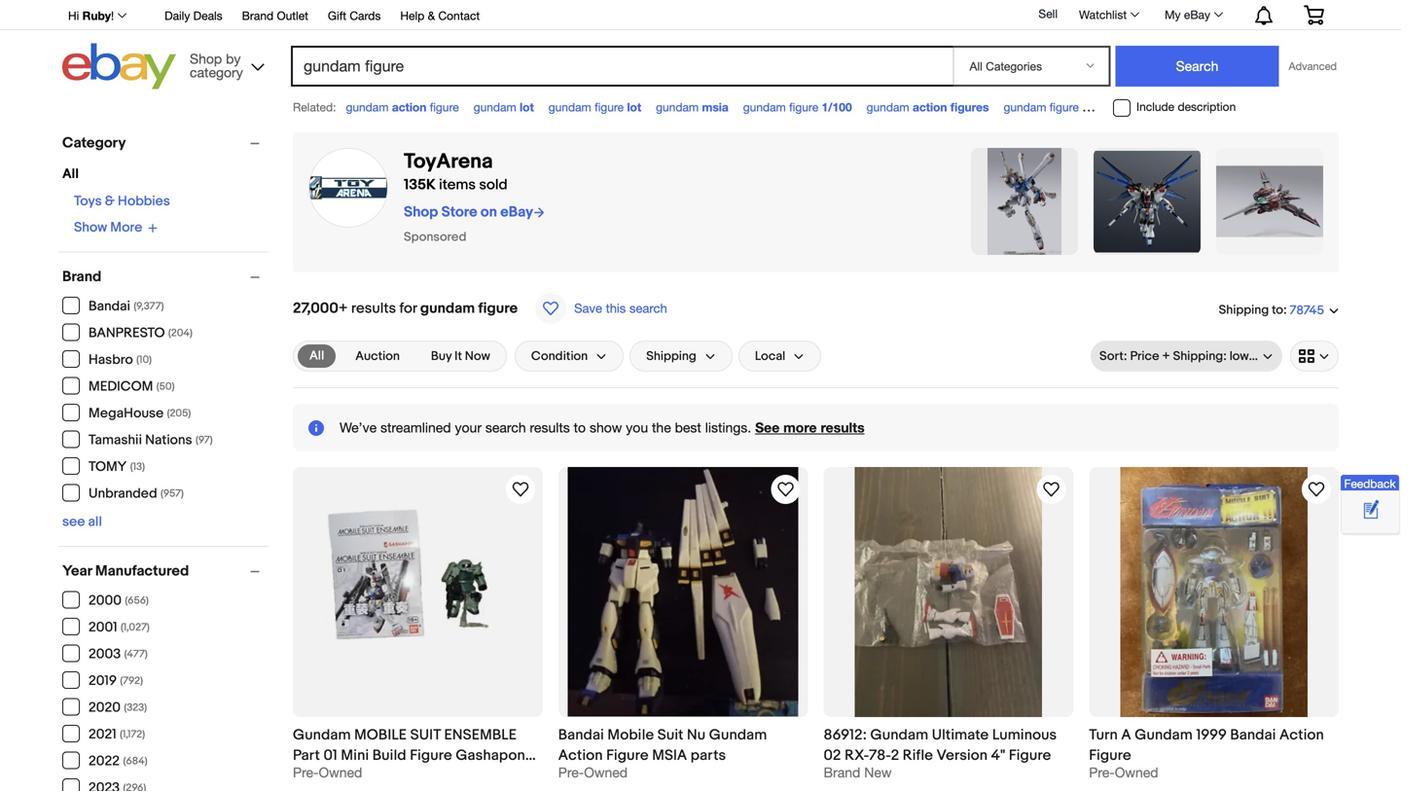 Task type: vqa. For each thing, say whether or not it's contained in the screenshot.
"REFER TO EBAY RETURN POLICY FOR MORE DETAILS. YOU ARE COVERED BY THE EBAY MONEY BACK GUARANTEE IF YOU RECEIVE AN ITEM THAT IS NOT AS DESCRIBED IN THE LISTING."
no



Task type: locate. For each thing, give the bounding box(es) containing it.
results left show
[[530, 420, 570, 436]]

gundam inside 86912: gundam ultimate luminous 02 rx-78-2 rifle version 4" figure brand new
[[871, 727, 929, 744]]

the
[[652, 420, 672, 436]]

bandai mobile suit nu gundam action figure msia  parts pre-owned
[[559, 727, 768, 781]]

1 vertical spatial search
[[486, 420, 526, 436]]

1 horizontal spatial &
[[428, 9, 435, 22]]

lot left gundam figure lot
[[520, 100, 534, 114]]

condition
[[531, 349, 588, 364]]

ebay inside account navigation
[[1185, 8, 1211, 21]]

to inside region
[[574, 420, 586, 436]]

0 horizontal spatial &
[[105, 193, 115, 210]]

0 horizontal spatial pre-
[[293, 765, 319, 781]]

brand left new
[[824, 765, 861, 781]]

4 gundam from the left
[[1135, 727, 1194, 744]]

search right your
[[486, 420, 526, 436]]

gundam action figures
[[867, 100, 990, 114]]

0 vertical spatial search
[[630, 301, 668, 316]]

0 vertical spatial shop
[[190, 51, 222, 67]]

pre- inside bandai mobile suit nu gundam action figure msia  parts pre-owned
[[559, 765, 584, 781]]

shipping left the :
[[1220, 303, 1270, 318]]

ruby
[[82, 9, 111, 22]]

gundam right msia in the top of the page
[[744, 100, 786, 114]]

1 horizontal spatial +
[[1163, 349, 1171, 364]]

daily
[[165, 9, 190, 22]]

0 vertical spatial brand
[[242, 9, 274, 22]]

outlet
[[277, 9, 309, 22]]

gundam up "01"
[[293, 727, 351, 744]]

a
[[1122, 727, 1132, 744]]

streamlined
[[381, 420, 451, 436]]

gundam mobile suit ensemble part 01 mini build figure gashapon bandai link
[[293, 725, 543, 785]]

lot
[[520, 100, 534, 114], [627, 100, 642, 114]]

0 vertical spatial to
[[1273, 303, 1284, 318]]

1 horizontal spatial shipping
[[1220, 303, 1270, 318]]

1 vertical spatial action
[[559, 747, 603, 765]]

figure left mini
[[1050, 100, 1080, 114]]

we've streamlined your search results to show you the best listings. see more results
[[340, 420, 865, 436]]

by
[[226, 51, 241, 67]]

action left figures
[[913, 100, 948, 114]]

shop inside toyarena 135k items sold shop store on ebay sponsored
[[404, 203, 438, 221]]

brand left outlet
[[242, 9, 274, 22]]

3 figure from the left
[[1010, 747, 1052, 765]]

gundam right figures
[[1004, 100, 1047, 114]]

action inside turn a gundam 1999 bandai action figure pre-owned
[[1280, 727, 1325, 744]]

figure down suit
[[410, 747, 453, 765]]

shipping:
[[1174, 349, 1228, 364]]

4 figure from the left
[[1090, 747, 1132, 765]]

1 horizontal spatial action
[[1280, 727, 1325, 744]]

brand outlet
[[242, 9, 309, 22]]

bandai down the 'part'
[[293, 767, 339, 785]]

1 horizontal spatial all
[[310, 349, 324, 364]]

search right this
[[630, 301, 668, 316]]

1 horizontal spatial results
[[530, 420, 570, 436]]

toys & hobbies link
[[74, 193, 170, 210]]

your
[[455, 420, 482, 436]]

region containing we've streamlined your search results to show you the best listings.
[[293, 404, 1340, 452]]

to left show
[[574, 420, 586, 436]]

first
[[1271, 349, 1293, 364]]

(477)
[[124, 648, 148, 661]]

2020
[[89, 700, 121, 717]]

78745
[[1291, 303, 1325, 318]]

gundam for gundam figure lot
[[549, 100, 592, 114]]

0 horizontal spatial action
[[392, 100, 427, 114]]

figure down mobile
[[607, 747, 649, 765]]

to inside shipping to : 78745
[[1273, 303, 1284, 318]]

1 horizontal spatial to
[[1273, 303, 1284, 318]]

lowest
[[1230, 349, 1268, 364]]

figure down luminous
[[1010, 747, 1052, 765]]

1 vertical spatial +
[[1163, 349, 1171, 364]]

year manufactured button
[[62, 563, 269, 580]]

bandai inside bandai mobile suit nu gundam action figure msia  parts pre-owned
[[559, 727, 604, 744]]

0 horizontal spatial to
[[574, 420, 586, 436]]

gundam
[[346, 100, 389, 114], [474, 100, 517, 114], [549, 100, 592, 114], [656, 100, 699, 114], [744, 100, 786, 114], [867, 100, 910, 114], [1004, 100, 1047, 114], [1121, 100, 1164, 114], [421, 300, 475, 317]]

search inside button
[[630, 301, 668, 316]]

rifle
[[903, 747, 934, 765]]

figure for gundam figure mini
[[1050, 100, 1080, 114]]

sort:
[[1100, 349, 1128, 364]]

advanced link
[[1280, 47, 1338, 86]]

0 vertical spatial all
[[62, 166, 79, 183]]

0 horizontal spatial action
[[559, 747, 603, 765]]

brand down show
[[62, 268, 101, 286]]

shop store on ebay link
[[404, 203, 545, 221]]

2003 (477)
[[89, 646, 148, 663]]

01
[[324, 747, 338, 765]]

2 horizontal spatial brand
[[824, 765, 861, 781]]

0 vertical spatial ebay
[[1185, 8, 1211, 21]]

msia
[[653, 747, 688, 765]]

results left for
[[351, 300, 396, 317]]

my
[[1165, 8, 1182, 21]]

2 vertical spatial brand
[[824, 765, 861, 781]]

2 owned from the left
[[584, 765, 628, 781]]

shipping for shipping
[[647, 349, 697, 364]]

gundam inside turn a gundam 1999 bandai action figure pre-owned
[[1135, 727, 1194, 744]]

results right more
[[821, 420, 865, 436]]

(50)
[[157, 381, 175, 393]]

1 horizontal spatial brand
[[242, 9, 274, 22]]

tomy
[[89, 459, 127, 476]]

save this search
[[575, 301, 668, 316]]

rx-
[[845, 747, 869, 765]]

(323)
[[124, 702, 147, 715]]

0 horizontal spatial owned
[[319, 765, 362, 781]]

gundam inside gundam mobile suit ensemble part 01 mini build figure gashapon bandai
[[293, 727, 351, 744]]

pre- left "01"
[[293, 765, 319, 781]]

buy it now link
[[420, 345, 502, 368]]

2 horizontal spatial owned
[[1115, 765, 1159, 781]]

3 pre- from the left
[[1090, 765, 1115, 781]]

shipping inside shipping to : 78745
[[1220, 303, 1270, 318]]

we've
[[340, 420, 377, 436]]

0 horizontal spatial search
[[486, 420, 526, 436]]

1 horizontal spatial search
[[630, 301, 668, 316]]

action right the 1999
[[1280, 727, 1325, 744]]

shipping to : 78745
[[1220, 303, 1325, 318]]

bandai mobile suit nu gundam action figure msia  parts image
[[568, 467, 799, 717]]

3 gundam from the left
[[871, 727, 929, 744]]

sponsored
[[404, 230, 467, 245]]

gundam up parts
[[710, 727, 768, 744]]

region
[[293, 404, 1340, 452]]

price
[[1131, 349, 1160, 364]]

to left 78745
[[1273, 303, 1284, 318]]

owned left build
[[319, 765, 362, 781]]

show more button
[[74, 220, 158, 236]]

1 lot from the left
[[520, 100, 534, 114]]

gundam for gundam action figure
[[346, 100, 389, 114]]

gundam up 2
[[871, 727, 929, 744]]

items
[[439, 176, 476, 194]]

more
[[110, 220, 142, 236]]

2 action from the left
[[913, 100, 948, 114]]

1 horizontal spatial action
[[913, 100, 948, 114]]

ebay right on on the top
[[501, 203, 534, 221]]

None submit
[[1116, 46, 1280, 87]]

turn a gundam 1999 bandai action figure pre-owned
[[1090, 727, 1325, 781]]

shipping
[[1220, 303, 1270, 318], [647, 349, 697, 364]]

sold
[[479, 176, 508, 194]]

nu
[[687, 727, 706, 744]]

shop left by
[[190, 51, 222, 67]]

0 horizontal spatial shop
[[190, 51, 222, 67]]

2 gundam from the left
[[710, 727, 768, 744]]

local
[[755, 349, 786, 364]]

all up the toys
[[62, 166, 79, 183]]

new
[[865, 765, 892, 781]]

action
[[1280, 727, 1325, 744], [559, 747, 603, 765]]

1 vertical spatial ebay
[[501, 203, 534, 221]]

figure down turn
[[1090, 747, 1132, 765]]

2022
[[89, 754, 120, 770]]

bandai left mobile
[[559, 727, 604, 744]]

gundam right mini
[[1121, 100, 1164, 114]]

gundam right related:
[[346, 100, 389, 114]]

build
[[373, 747, 407, 765]]

watch bandai mobile suit nu gundam action figure msia  parts image
[[774, 478, 798, 501]]

manufactured
[[95, 563, 189, 580]]

gundam left msia in the top of the page
[[656, 100, 699, 114]]

megahouse (205)
[[89, 406, 191, 422]]

1 vertical spatial to
[[574, 420, 586, 436]]

1/100
[[822, 100, 852, 114]]

& inside account navigation
[[428, 9, 435, 22]]

gundam right 1/100
[[867, 100, 910, 114]]

luminous
[[993, 727, 1058, 744]]

+ up auction link
[[339, 300, 348, 317]]

gift cards
[[328, 9, 381, 22]]

toyarena image
[[309, 148, 388, 228], [972, 148, 1079, 255], [1094, 148, 1201, 255], [1217, 148, 1324, 255]]

bandai up banpresto
[[89, 298, 130, 315]]

2001
[[89, 620, 117, 636]]

shipping down save this search
[[647, 349, 697, 364]]

pre- down turn
[[1090, 765, 1115, 781]]

(205)
[[167, 407, 191, 420]]

1 figure from the left
[[410, 747, 453, 765]]

gundam figure mini
[[1004, 100, 1106, 114]]

0 vertical spatial +
[[339, 300, 348, 317]]

1 vertical spatial shop
[[404, 203, 438, 221]]

shipping inside dropdown button
[[647, 349, 697, 364]]

0 horizontal spatial results
[[351, 300, 396, 317]]

see
[[756, 420, 780, 436]]

gundam figure lot
[[549, 100, 642, 114]]

your shopping cart image
[[1304, 5, 1326, 25]]

toyarena main content
[[285, 125, 1347, 792]]

1 horizontal spatial shop
[[404, 203, 438, 221]]

gundam up toyarena link
[[474, 100, 517, 114]]

0 vertical spatial action
[[1280, 727, 1325, 744]]

shop by category banner
[[57, 0, 1340, 94]]

action inside bandai mobile suit nu gundam action figure msia  parts pre-owned
[[559, 747, 603, 765]]

brand for brand
[[62, 268, 101, 286]]

+ inside dropdown button
[[1163, 349, 1171, 364]]

2 horizontal spatial pre-
[[1090, 765, 1115, 781]]

action
[[392, 100, 427, 114], [913, 100, 948, 114]]

gundam lot
[[474, 100, 534, 114]]

+
[[339, 300, 348, 317], [1163, 349, 1171, 364]]

figure down search for anything text field
[[595, 100, 624, 114]]

2
[[892, 747, 900, 765]]

& right help
[[428, 9, 435, 22]]

buy
[[431, 349, 452, 364]]

gundam right "a"
[[1135, 727, 1194, 744]]

+ right "price"
[[1163, 349, 1171, 364]]

1 horizontal spatial lot
[[627, 100, 642, 114]]

bandai mobile suit nu gundam action figure msia  parts heading
[[559, 727, 768, 765]]

gundam for gundam action figures
[[867, 100, 910, 114]]

1 horizontal spatial ebay
[[1185, 8, 1211, 21]]

all inside 'toyarena' main content
[[310, 349, 324, 364]]

bandai right the 1999
[[1231, 727, 1277, 744]]

pre- right the gashapon
[[559, 765, 584, 781]]

2 figure from the left
[[607, 747, 649, 765]]

1 vertical spatial brand
[[62, 268, 101, 286]]

owned down mobile
[[584, 765, 628, 781]]

1 gundam from the left
[[293, 727, 351, 744]]

lot down search for anything text field
[[627, 100, 642, 114]]

gundam inside bandai mobile suit nu gundam action figure msia  parts pre-owned
[[710, 727, 768, 744]]

1 action from the left
[[392, 100, 427, 114]]

action for bandai mobile suit nu gundam action figure msia  parts
[[559, 747, 603, 765]]

my ebay link
[[1155, 3, 1233, 26]]

3 toyarena image from the left
[[1094, 148, 1201, 255]]

gundam down search for anything text field
[[549, 100, 592, 114]]

2 pre- from the left
[[559, 765, 584, 781]]

action up the toyarena
[[392, 100, 427, 114]]

& right the toys
[[105, 193, 115, 210]]

figure up now
[[479, 300, 518, 317]]

0 vertical spatial &
[[428, 9, 435, 22]]

shop down 135k
[[404, 203, 438, 221]]

gundam right for
[[421, 300, 475, 317]]

listing options selector. gallery view selected. image
[[1300, 349, 1331, 364]]

1 vertical spatial shipping
[[647, 349, 697, 364]]

86912: gundam ultimate luminous 02 rx-78-2 rifle version 4" figure brand new
[[824, 727, 1058, 781]]

1 horizontal spatial owned
[[584, 765, 628, 781]]

1 horizontal spatial pre-
[[559, 765, 584, 781]]

megahouse
[[89, 406, 164, 422]]

1 vertical spatial &
[[105, 193, 115, 210]]

0 horizontal spatial lot
[[520, 100, 534, 114]]

figure up the toyarena
[[430, 100, 459, 114]]

2019
[[89, 673, 117, 690]]

0 horizontal spatial ebay
[[501, 203, 534, 221]]

year
[[62, 563, 92, 580]]

1 vertical spatial all
[[310, 349, 324, 364]]

0 vertical spatial shipping
[[1220, 303, 1270, 318]]

action left msia in the left bottom of the page
[[559, 747, 603, 765]]

owned down "a"
[[1115, 765, 1159, 781]]

ebay right the my
[[1185, 8, 1211, 21]]

gundam for gundam deathscythe
[[1121, 100, 1164, 114]]

year manufactured
[[62, 563, 189, 580]]

0 horizontal spatial brand
[[62, 268, 101, 286]]

3 owned from the left
[[1115, 765, 1159, 781]]

gundam for gundam figure mini
[[1004, 100, 1047, 114]]

figure left 1/100
[[790, 100, 819, 114]]

gundam inside 'toyarena' main content
[[421, 300, 475, 317]]

watchlist link
[[1069, 3, 1149, 26]]

brand inside account navigation
[[242, 9, 274, 22]]

banpresto (204)
[[89, 325, 193, 342]]

all down 27,000
[[310, 349, 324, 364]]

0 horizontal spatial +
[[339, 300, 348, 317]]

0 horizontal spatial shipping
[[647, 349, 697, 364]]

figure inside 'toyarena' main content
[[479, 300, 518, 317]]

figure inside bandai mobile suit nu gundam action figure msia  parts pre-owned
[[607, 747, 649, 765]]

(656)
[[125, 595, 149, 608]]

version
[[937, 747, 988, 765]]

nations
[[145, 432, 192, 449]]

all
[[62, 166, 79, 183], [310, 349, 324, 364]]

medicom
[[89, 379, 153, 395]]



Task type: describe. For each thing, give the bounding box(es) containing it.
unbranded (957)
[[89, 486, 184, 502]]

action for figure
[[392, 100, 427, 114]]

watch gundam mobile suit ensemble part 01 mini build figure gashapon bandai image
[[509, 478, 532, 501]]

bandai (9,377)
[[89, 298, 164, 315]]

bandai mobile suit nu gundam action figure msia  parts link
[[559, 725, 809, 765]]

gundam mobile suit ensemble part 01 mini build figure gashapon bandai heading
[[293, 727, 536, 785]]

figure inside 86912: gundam ultimate luminous 02 rx-78-2 rifle version 4" figure brand new
[[1010, 747, 1052, 765]]

account navigation
[[57, 0, 1340, 30]]

2021 (1,172)
[[89, 727, 145, 743]]

watch turn a gundam 1999 bandai action figure image
[[1306, 478, 1329, 501]]

watchlist
[[1080, 8, 1128, 21]]

2020 (323)
[[89, 700, 147, 717]]

(97)
[[196, 434, 213, 447]]

store
[[442, 203, 478, 221]]

(204)
[[168, 327, 193, 340]]

shipping button
[[630, 341, 733, 372]]

(792)
[[120, 675, 143, 688]]

gundam deathscythe
[[1121, 100, 1239, 114]]

All selected text field
[[310, 348, 324, 365]]

2022 (684)
[[89, 754, 148, 770]]

figure inside turn a gundam 1999 bandai action figure pre-owned
[[1090, 747, 1132, 765]]

gundam figure 1/100
[[744, 100, 852, 114]]

save
[[575, 301, 603, 316]]

86912: gundam ultimate luminous 02 rx-78-2 rifle version 4" figure image
[[855, 467, 1043, 717]]

auction
[[356, 349, 400, 364]]

shop by category
[[190, 51, 243, 80]]

1999
[[1197, 727, 1228, 744]]

listings.
[[706, 420, 752, 436]]

mobile
[[608, 727, 655, 744]]

2 lot from the left
[[627, 100, 642, 114]]

action for turn a gundam 1999 bandai action figure
[[1280, 727, 1325, 744]]

gundam mobile suit ensemble part 01 mini build figure gashapon bandai
[[293, 727, 526, 785]]

buy it now
[[431, 349, 491, 364]]

include description
[[1137, 100, 1237, 114]]

cards
[[350, 9, 381, 22]]

watch 86912: gundam ultimate luminous 02 rx-78-2 rifle version 4" figure image
[[1040, 478, 1063, 501]]

2 horizontal spatial results
[[821, 420, 865, 436]]

tomy (13)
[[89, 459, 145, 476]]

banpresto
[[89, 325, 165, 342]]

& for help
[[428, 9, 435, 22]]

category
[[62, 134, 126, 152]]

none submit inside shop by category "banner"
[[1116, 46, 1280, 87]]

figure for gundam figure lot
[[595, 100, 624, 114]]

toys
[[74, 193, 102, 210]]

02
[[824, 747, 842, 765]]

1 owned from the left
[[319, 765, 362, 781]]

ensemble
[[444, 727, 517, 744]]

Search for anything text field
[[294, 48, 950, 85]]

owned inside bandai mobile suit nu gundam action figure msia  parts pre-owned
[[584, 765, 628, 781]]

2019 (792)
[[89, 673, 143, 690]]

sell
[[1039, 7, 1058, 21]]

turn
[[1090, 727, 1119, 744]]

daily deals
[[165, 9, 223, 22]]

4"
[[992, 747, 1006, 765]]

& for toys
[[105, 193, 115, 210]]

hi ruby !
[[68, 9, 114, 22]]

medicom (50)
[[89, 379, 175, 395]]

turn a gundam 1999 bandai action figure image
[[1121, 467, 1308, 717]]

pre- inside turn a gundam 1999 bandai action figure pre-owned
[[1090, 765, 1115, 781]]

gift cards link
[[328, 6, 381, 27]]

help
[[401, 9, 425, 22]]

condition button
[[515, 341, 624, 372]]

daily deals link
[[165, 6, 223, 27]]

contact
[[439, 9, 480, 22]]

action for figures
[[913, 100, 948, 114]]

gundam for gundam msia
[[656, 100, 699, 114]]

owned inside turn a gundam 1999 bandai action figure pre-owned
[[1115, 765, 1159, 781]]

shop by category button
[[181, 43, 269, 85]]

help & contact
[[401, 9, 480, 22]]

bandai inside gundam mobile suit ensemble part 01 mini build figure gashapon bandai
[[293, 767, 339, 785]]

pre-owned
[[293, 765, 362, 781]]

region inside 'toyarena' main content
[[293, 404, 1340, 452]]

on
[[481, 203, 497, 221]]

auction link
[[344, 345, 412, 368]]

hasbro
[[89, 352, 133, 369]]

shipping for shipping to : 78745
[[1220, 303, 1270, 318]]

category
[[190, 64, 243, 80]]

!
[[111, 9, 114, 22]]

all link
[[298, 345, 336, 368]]

help & contact link
[[401, 6, 480, 27]]

gundam mobile suit ensemble part 01 mini build figure gashapon bandai image
[[324, 467, 512, 717]]

unbranded
[[89, 486, 157, 502]]

gashapon
[[456, 747, 526, 765]]

1 pre- from the left
[[293, 765, 319, 781]]

toyarena link
[[404, 149, 493, 174]]

search inside region
[[486, 420, 526, 436]]

4 toyarena image from the left
[[1217, 148, 1324, 255]]

gundam for gundam figure 1/100
[[744, 100, 786, 114]]

tamashii nations (97)
[[89, 432, 213, 449]]

gundam action figure
[[346, 100, 459, 114]]

1 toyarena image from the left
[[309, 148, 388, 228]]

shop inside "shop by category"
[[190, 51, 222, 67]]

suit
[[658, 727, 684, 744]]

show
[[590, 420, 623, 436]]

deals
[[193, 9, 223, 22]]

brand button
[[62, 268, 269, 286]]

brand inside 86912: gundam ultimate luminous 02 rx-78-2 rifle version 4" figure brand new
[[824, 765, 861, 781]]

best
[[675, 420, 702, 436]]

(9,377)
[[134, 300, 164, 313]]

hasbro (10)
[[89, 352, 152, 369]]

figure inside gundam mobile suit ensemble part 01 mini build figure gashapon bandai
[[410, 747, 453, 765]]

0 horizontal spatial all
[[62, 166, 79, 183]]

description
[[1178, 100, 1237, 114]]

figure for gundam figure 1/100
[[790, 100, 819, 114]]

turn a gundam 1999 bandai action figure heading
[[1090, 727, 1325, 765]]

86912: gundam ultimate luminous 02 rx-78-2 rifle version 4" figure heading
[[824, 727, 1058, 765]]

2003
[[89, 646, 121, 663]]

figures
[[951, 100, 990, 114]]

brand for brand outlet
[[242, 9, 274, 22]]

27,000
[[293, 300, 339, 317]]

2 toyarena image from the left
[[972, 148, 1079, 255]]

gundam for gundam lot
[[474, 100, 517, 114]]

bandai inside turn a gundam 1999 bandai action figure pre-owned
[[1231, 727, 1277, 744]]

include
[[1137, 100, 1175, 114]]

ebay inside toyarena 135k items sold shop store on ebay sponsored
[[501, 203, 534, 221]]

it
[[455, 349, 462, 364]]

ultimate
[[932, 727, 990, 744]]

hi
[[68, 9, 79, 22]]

hobbies
[[118, 193, 170, 210]]

sort: price + shipping: lowest first
[[1100, 349, 1293, 364]]

2000
[[89, 593, 122, 609]]

toyarena 135k items sold shop store on ebay sponsored
[[404, 149, 534, 245]]

show
[[74, 220, 107, 236]]

135k
[[404, 176, 436, 194]]



